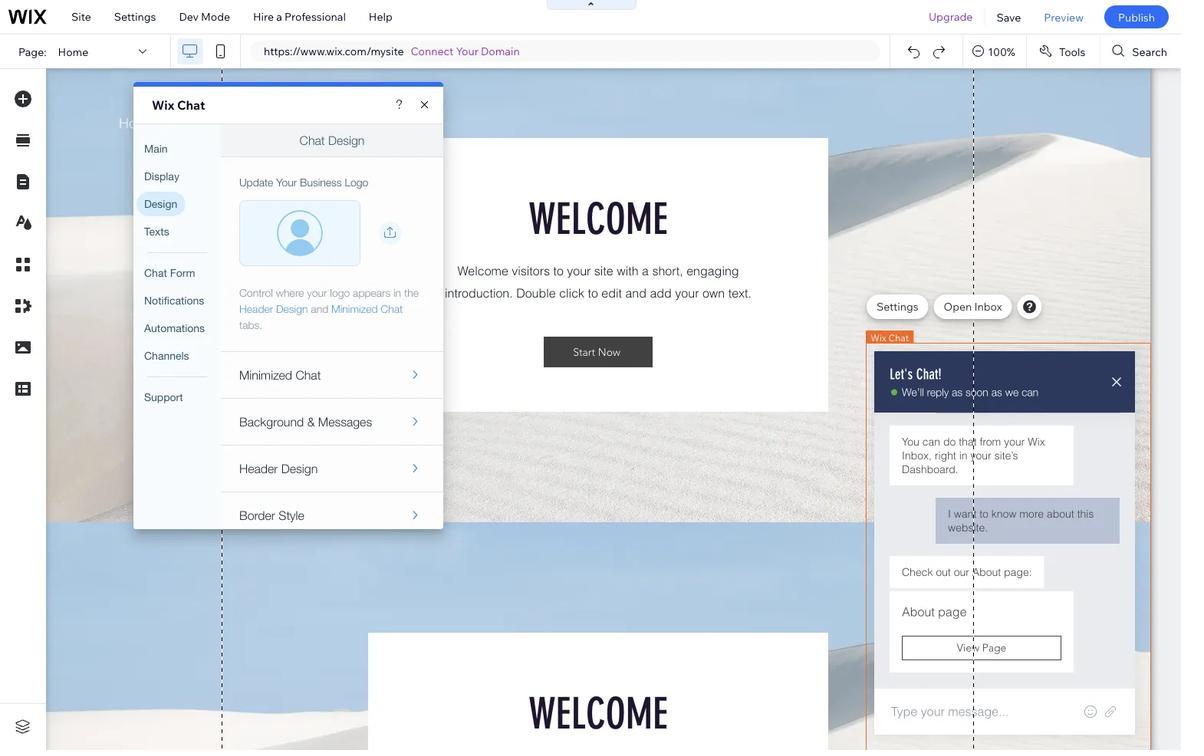 Task type: describe. For each thing, give the bounding box(es) containing it.
save
[[997, 10, 1021, 24]]

100%
[[988, 45, 1016, 58]]

help
[[369, 10, 393, 23]]

1 vertical spatial chat
[[889, 332, 909, 343]]

inbox
[[975, 300, 1002, 313]]

1 horizontal spatial settings
[[877, 300, 919, 313]]

open
[[944, 300, 972, 313]]

save button
[[985, 0, 1033, 34]]

upgrade
[[929, 10, 973, 23]]

search
[[1133, 45, 1168, 58]]

a
[[276, 10, 282, 23]]

your
[[456, 44, 479, 58]]

https://www.wix.com/mysite connect your domain
[[264, 44, 520, 58]]

home
[[58, 45, 88, 58]]

domain
[[481, 44, 520, 58]]

0 vertical spatial wix
[[152, 97, 174, 113]]

tools button
[[1027, 35, 1100, 68]]

1 vertical spatial wix
[[871, 332, 887, 343]]

open inbox
[[944, 300, 1002, 313]]

site
[[71, 10, 91, 23]]

search button
[[1100, 35, 1182, 68]]



Task type: locate. For each thing, give the bounding box(es) containing it.
preview
[[1044, 10, 1084, 24]]

https://www.wix.com/mysite
[[264, 44, 404, 58]]

wix
[[152, 97, 174, 113], [871, 332, 887, 343]]

publish button
[[1105, 5, 1169, 28]]

0 vertical spatial chat
[[177, 97, 205, 113]]

1 horizontal spatial chat
[[889, 332, 909, 343]]

publish
[[1119, 10, 1155, 24]]

1 horizontal spatial wix chat
[[871, 332, 909, 343]]

preview button
[[1033, 0, 1096, 34]]

wix chat
[[152, 97, 205, 113], [871, 332, 909, 343]]

settings left the open
[[877, 300, 919, 313]]

0 vertical spatial wix chat
[[152, 97, 205, 113]]

0 horizontal spatial wix
[[152, 97, 174, 113]]

chat
[[177, 97, 205, 113], [889, 332, 909, 343]]

1 vertical spatial wix chat
[[871, 332, 909, 343]]

1 horizontal spatial wix
[[871, 332, 887, 343]]

0 horizontal spatial settings
[[114, 10, 156, 23]]

connect
[[411, 44, 454, 58]]

professional
[[285, 10, 346, 23]]

0 vertical spatial settings
[[114, 10, 156, 23]]

dev
[[179, 10, 199, 23]]

0 horizontal spatial chat
[[177, 97, 205, 113]]

mode
[[201, 10, 230, 23]]

hire
[[253, 10, 274, 23]]

0 horizontal spatial wix chat
[[152, 97, 205, 113]]

settings
[[114, 10, 156, 23], [877, 300, 919, 313]]

1 vertical spatial settings
[[877, 300, 919, 313]]

settings left dev
[[114, 10, 156, 23]]

hire a professional
[[253, 10, 346, 23]]

dev mode
[[179, 10, 230, 23]]

tools
[[1059, 45, 1086, 58]]

100% button
[[964, 35, 1026, 68]]



Task type: vqa. For each thing, say whether or not it's contained in the screenshot.
right the Settings
yes



